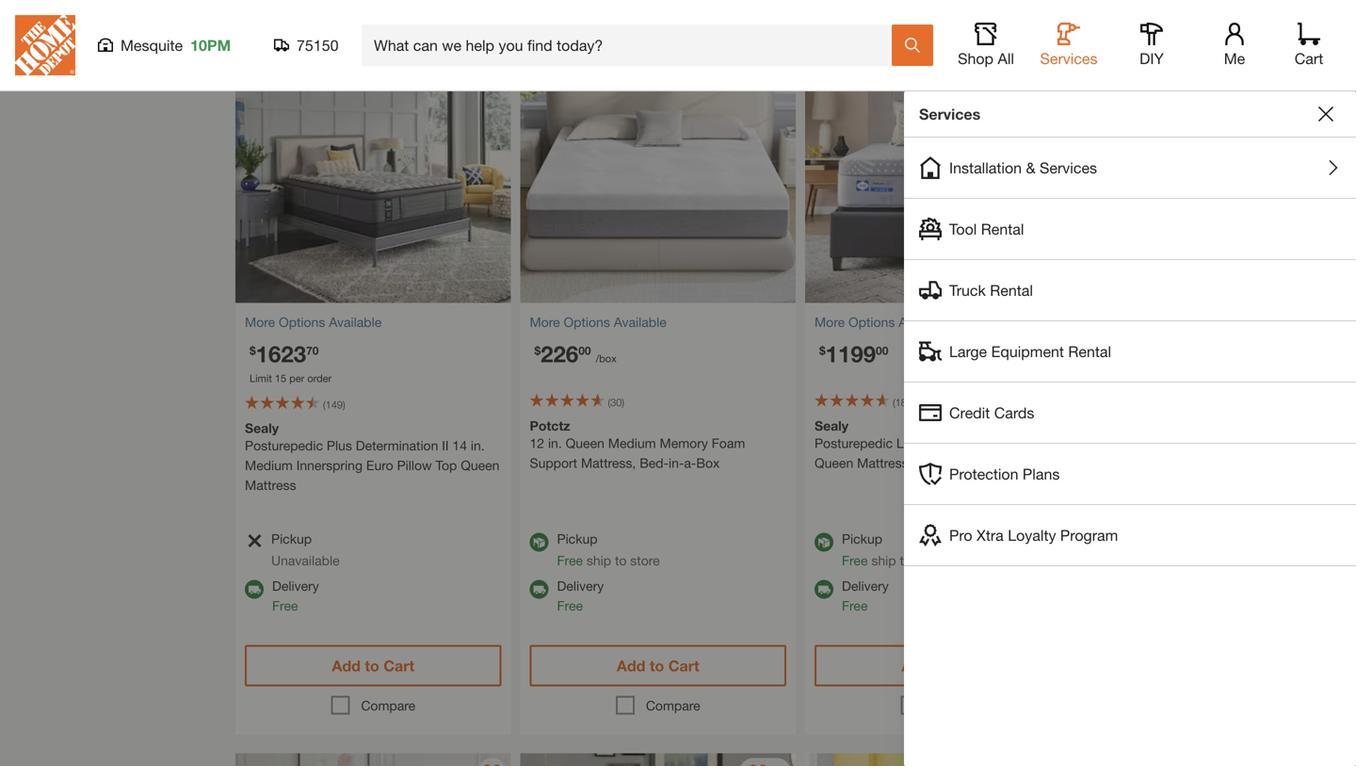 Task type: describe. For each thing, give the bounding box(es) containing it.
to inside lodge 12 in. full made in usa firm hybrid mattress cool airflow with edge to edge pocket coil, bed in a box, ottopedic
[[1292, 455, 1304, 471]]

truck rental
[[950, 281, 1034, 299]]

unavailable
[[271, 553, 340, 568]]

ii
[[442, 438, 449, 453]]

the home depot logo image
[[15, 15, 75, 75]]

$ 1623 70
[[250, 340, 319, 367]]

truck rental link
[[905, 260, 1357, 320]]

posturepedic for limit
[[245, 438, 323, 453]]

xtra
[[977, 526, 1004, 544]]

foam
[[712, 435, 746, 451]]

posturepedic for 1199
[[815, 435, 893, 451]]

cards
[[995, 404, 1035, 422]]

available for 1199
[[899, 314, 952, 330]]

brs900 12 in. extra firm hybrid tight top queen mattress image
[[521, 753, 796, 766]]

lodge 12 in. full made in usa firm hybrid mattress cool airflow with edge to edge pocket coil, bed in a box, ottopedic link
[[1100, 418, 1357, 493]]

12 for potctz
[[530, 435, 545, 451]]

free ship to store
[[1127, 553, 1230, 568]]

available for limit
[[329, 314, 382, 330]]

diy
[[1140, 49, 1164, 67]]

) for /box
[[622, 396, 625, 408]]

shop all
[[958, 49, 1015, 67]]

free for free's available shipping icon
[[557, 598, 583, 613]]

$ for 1623
[[250, 344, 256, 357]]

14
[[453, 438, 467, 453]]

1 vertical spatial in
[[1203, 475, 1213, 490]]

sealy posturepedic lacey 13 in. firm hybrid queen mattress
[[815, 418, 1041, 471]]

chat
[[1166, 501, 1189, 514]]

3 store from the left
[[1201, 553, 1230, 568]]

potctz 12 in. queen medium memory foam support mattress, bed-in-a-box
[[530, 418, 746, 471]]

tool rental
[[950, 220, 1025, 238]]

add to cart for available shipping icon related to unavailable
[[332, 657, 415, 675]]

What can we help you find today? search field
[[374, 25, 891, 65]]

add to cart for free's available shipping icon
[[617, 657, 700, 675]]

$ for 226
[[535, 344, 541, 357]]

chat with a home depot expert.
[[1166, 501, 1326, 514]]

compare for pickup unavailable
[[361, 698, 416, 713]]

top rated
[[245, 33, 309, 49]]

sponsored
[[1100, 33, 1165, 49]]

determination
[[356, 438, 438, 453]]

2 available for pickup image from the left
[[815, 533, 834, 552]]

lodge 12 in. full made in usa firm hybrid mattress cool airflow with edge to edge pocket coil, bed in a box, ottopedic image
[[1091, 27, 1357, 303]]

installation & services
[[950, 159, 1098, 177]]

1 vertical spatial services
[[920, 105, 981, 123]]

13
[[936, 435, 950, 451]]

&
[[1027, 159, 1036, 177]]

1 add from the left
[[332, 657, 361, 675]]

ottopedic
[[1260, 475, 1318, 490]]

rated
[[271, 33, 309, 49]]

1199
[[826, 340, 876, 367]]

00 for 226
[[579, 344, 591, 357]]

pro xtra loyalty program link
[[905, 505, 1357, 565]]

mesquite
[[121, 36, 183, 54]]

) for 1199
[[919, 396, 921, 408]]

) for limit
[[343, 399, 345, 411]]

protection plans link
[[905, 444, 1357, 504]]

0 vertical spatial services
[[1041, 49, 1098, 67]]

options for /box
[[564, 314, 610, 330]]

12 in. queen medium memory foam support mattress, bed-in-a-box image
[[521, 27, 796, 303]]

2 delivery from the left
[[557, 578, 604, 594]]

2 vertical spatial rental
[[1069, 342, 1112, 360]]

6 in. medium quilted top twin foam and spring mattress 2-piece set for bunk beds image
[[806, 753, 1081, 766]]

diy button
[[1122, 23, 1182, 68]]

compare for pickup free ship to store
[[646, 698, 701, 713]]

4 options from the left
[[1134, 314, 1180, 330]]

pro
[[950, 526, 973, 544]]

credit cards
[[950, 404, 1035, 422]]

order
[[307, 372, 332, 384]]

$ for 1199
[[820, 344, 826, 357]]

usa
[[1253, 435, 1279, 451]]

rental for truck rental
[[991, 281, 1034, 299]]

options for 1199
[[849, 314, 895, 330]]

10pm
[[190, 36, 231, 54]]

installation
[[950, 159, 1022, 177]]

expert.
[[1292, 501, 1326, 514]]

4 more from the left
[[1100, 314, 1130, 330]]

( for 1199
[[893, 396, 896, 408]]

mattress inside sealy posturepedic plus determination ii 14 in. medium innerspring euro pillow top queen mattress
[[245, 477, 296, 493]]

queen inside sealy posturepedic lacey 13 in. firm hybrid queen mattress
[[815, 455, 854, 471]]

memory
[[660, 435, 708, 451]]

limit 15 per order
[[250, 372, 332, 384]]

all
[[998, 49, 1015, 67]]

support plus 14 in. extra firm hybrid euro top king pocket spring mattress image
[[1091, 753, 1357, 766]]

me
[[1225, 49, 1246, 67]]

rental for tool rental
[[982, 220, 1025, 238]]

add to cart button for second available for pickup 'icon'
[[815, 645, 1072, 686]]

support
[[530, 455, 578, 471]]

( for /box
[[608, 396, 611, 408]]

70
[[306, 344, 319, 357]]

149
[[326, 399, 343, 411]]

available shipping image for free
[[530, 580, 549, 599]]

shop
[[958, 49, 994, 67]]

available shipping image for unavailable
[[245, 580, 264, 599]]

credit
[[950, 404, 991, 422]]

medium inside sealy posturepedic plus determination ii 14 in. medium innerspring euro pillow top queen mattress
[[245, 457, 293, 473]]

cool
[[1155, 455, 1183, 471]]

cart link
[[1289, 23, 1330, 68]]

bed
[[1175, 475, 1199, 490]]

made
[[1201, 435, 1235, 451]]

4 more options available from the left
[[1100, 314, 1237, 330]]

delivery free for limited stock for pickup icon
[[272, 578, 319, 613]]

tool
[[950, 220, 977, 238]]

a
[[1217, 475, 1225, 490]]

large equipment rental
[[950, 342, 1112, 360]]

( 1841 )
[[893, 396, 921, 408]]

large
[[950, 342, 988, 360]]

shop all button
[[956, 23, 1017, 68]]

4 more options available link from the left
[[1100, 312, 1357, 332]]

more options available link for limit
[[245, 312, 502, 332]]

credit cards link
[[905, 383, 1357, 443]]

airflow
[[1186, 455, 1227, 471]]

depot
[[1259, 501, 1289, 514]]

pocket
[[1100, 475, 1141, 490]]

30
[[611, 396, 622, 408]]

3 available for pickup image from the left
[[1100, 533, 1119, 552]]

euro
[[366, 457, 394, 473]]

equipment
[[992, 342, 1065, 360]]

226
[[541, 340, 579, 367]]

protection
[[950, 465, 1019, 483]]

lacey
[[897, 435, 932, 451]]

mattress inside sealy posturepedic lacey 13 in. firm hybrid queen mattress
[[858, 455, 909, 471]]

store for second available for pickup 'icon'
[[916, 553, 945, 568]]

per
[[289, 372, 305, 384]]

3 delivery from the left
[[842, 578, 889, 594]]

options for limit
[[279, 314, 325, 330]]

/box
[[596, 352, 617, 365]]

75150
[[297, 36, 339, 54]]

( 149 )
[[323, 399, 345, 411]]

4 available from the left
[[1184, 314, 1237, 330]]

plans
[[1023, 465, 1060, 483]]

$ 1199 00
[[820, 340, 889, 367]]

2 vertical spatial services
[[1040, 159, 1098, 177]]



Task type: locate. For each thing, give the bounding box(es) containing it.
1 horizontal spatial pickup free ship to store
[[842, 531, 945, 568]]

2 add to cart button from the left
[[530, 645, 787, 686]]

in. inside sealy posturepedic lacey 13 in. firm hybrid queen mattress
[[954, 435, 968, 451]]

more options available
[[245, 314, 382, 330], [530, 314, 667, 330], [815, 314, 952, 330], [1100, 314, 1237, 330]]

in. right 14
[[471, 438, 485, 453]]

1 vertical spatial top
[[436, 457, 457, 473]]

pickup
[[271, 531, 312, 546], [557, 531, 598, 546], [842, 531, 883, 546]]

services button
[[1039, 23, 1100, 68]]

0 horizontal spatial posturepedic
[[245, 438, 323, 453]]

add to cart for available shipping image
[[902, 657, 985, 675]]

pro xtra loyalty program
[[950, 526, 1119, 544]]

2 pickup free ship to store from the left
[[842, 531, 945, 568]]

12 up cool
[[1141, 435, 1156, 451]]

firm
[[972, 435, 998, 451], [1283, 435, 1309, 451]]

00 for 1199
[[876, 344, 889, 357]]

innerspring
[[297, 457, 363, 473]]

firm up the protection
[[972, 435, 998, 451]]

menu containing installation & services
[[905, 138, 1357, 566]]

posturepedic up innerspring
[[245, 438, 323, 453]]

rental right truck
[[991, 281, 1034, 299]]

pickup free ship to store down mattress,
[[557, 531, 660, 568]]

edge down "usa"
[[1258, 455, 1289, 471]]

$ inside '$ 226 00 /box'
[[535, 344, 541, 357]]

0 horizontal spatial with
[[1193, 501, 1213, 514]]

in left a
[[1203, 475, 1213, 490]]

0 horizontal spatial $
[[250, 344, 256, 357]]

me button
[[1205, 23, 1265, 68]]

1 horizontal spatial edge
[[1308, 455, 1338, 471]]

with up box,
[[1230, 455, 1255, 471]]

menu
[[905, 138, 1357, 566]]

1 horizontal spatial )
[[622, 396, 625, 408]]

more up '1623' on the left top of the page
[[245, 314, 275, 330]]

more
[[245, 314, 275, 330], [530, 314, 560, 330], [815, 314, 845, 330], [1100, 314, 1130, 330]]

1 horizontal spatial available for pickup image
[[815, 533, 834, 552]]

services right all
[[1041, 49, 1098, 67]]

queen inside sealy posturepedic plus determination ii 14 in. medium innerspring euro pillow top queen mattress
[[461, 457, 500, 473]]

1 horizontal spatial $
[[535, 344, 541, 357]]

medium
[[608, 435, 656, 451], [245, 457, 293, 473]]

add to cart button up 12 in. medium hybrid pillow top king size mattress, support and breathable cooling gel memory foam mattress image
[[245, 645, 502, 686]]

limit
[[250, 372, 272, 384]]

in. inside lodge 12 in. full made in usa firm hybrid mattress cool airflow with edge to edge pocket coil, bed in a box, ottopedic
[[1159, 435, 1173, 451]]

firm inside lodge 12 in. full made in usa firm hybrid mattress cool airflow with edge to edge pocket coil, bed in a box, ottopedic
[[1283, 435, 1309, 451]]

0 vertical spatial in
[[1239, 435, 1249, 451]]

home
[[1225, 501, 1255, 514]]

( up sealy posturepedic lacey 13 in. firm hybrid queen mattress
[[893, 396, 896, 408]]

00 inside '$ 226 00 /box'
[[579, 344, 591, 357]]

pickup free ship to store for second available for pickup 'icon'
[[842, 531, 945, 568]]

0 horizontal spatial available shipping image
[[245, 580, 264, 599]]

delivery free
[[272, 578, 319, 613], [557, 578, 604, 613], [842, 578, 889, 613]]

sealy down 1199
[[815, 418, 849, 433]]

more options available link for /box
[[530, 312, 787, 332]]

in. down potctz at bottom left
[[548, 435, 562, 451]]

( down /box
[[608, 396, 611, 408]]

delivery free for second available for pickup 'icon'
[[842, 578, 889, 613]]

add to cart button for limited stock for pickup icon
[[245, 645, 502, 686]]

00 inside $ 1199 00
[[876, 344, 889, 357]]

0 horizontal spatial )
[[343, 399, 345, 411]]

potctz
[[530, 418, 571, 433]]

1 horizontal spatial hybrid
[[1313, 435, 1352, 451]]

1 horizontal spatial pickup
[[557, 531, 598, 546]]

2 horizontal spatial add to cart
[[902, 657, 985, 675]]

3 add to cart from the left
[[902, 657, 985, 675]]

loyalty
[[1008, 526, 1057, 544]]

0 horizontal spatial pickup free ship to store
[[557, 531, 660, 568]]

in.
[[548, 435, 562, 451], [954, 435, 968, 451], [1159, 435, 1173, 451], [471, 438, 485, 453]]

mattress up pocket
[[1100, 455, 1151, 471]]

1 edge from the left
[[1258, 455, 1289, 471]]

drawer close image
[[1319, 106, 1334, 122]]

more options available for /box
[[530, 314, 667, 330]]

1 available shipping image from the left
[[245, 580, 264, 599]]

sealy down limit
[[245, 420, 279, 436]]

3 more options available from the left
[[815, 314, 952, 330]]

mattress inside lodge 12 in. full made in usa firm hybrid mattress cool airflow with edge to edge pocket coil, bed in a box, ottopedic
[[1100, 455, 1151, 471]]

3 add from the left
[[902, 657, 931, 675]]

) up plus
[[343, 399, 345, 411]]

add
[[332, 657, 361, 675], [617, 657, 646, 675], [902, 657, 931, 675]]

available for pickup image down 'support'
[[530, 533, 549, 552]]

large equipment rental link
[[905, 321, 1357, 382]]

1 horizontal spatial store
[[916, 553, 945, 568]]

3 add to cart button from the left
[[815, 645, 1072, 686]]

1 horizontal spatial add
[[617, 657, 646, 675]]

1 available from the left
[[329, 314, 382, 330]]

lodge
[[1100, 435, 1137, 451]]

$ 226 00 /box
[[535, 340, 617, 367]]

$ inside $ 1199 00
[[820, 344, 826, 357]]

posturepedic plus determination ii 14 in. medium innerspring euro pillow top queen mattress image
[[236, 27, 511, 303]]

free for available shipping image
[[842, 598, 868, 613]]

coil,
[[1145, 475, 1172, 490]]

box
[[697, 455, 720, 471]]

0 horizontal spatial ship
[[587, 553, 612, 568]]

(
[[608, 396, 611, 408], [893, 396, 896, 408], [323, 399, 326, 411]]

0 horizontal spatial (
[[323, 399, 326, 411]]

( down order
[[323, 399, 326, 411]]

1 store from the left
[[631, 553, 660, 568]]

1 horizontal spatial medium
[[608, 435, 656, 451]]

)
[[622, 396, 625, 408], [919, 396, 921, 408], [343, 399, 345, 411]]

1 ship from the left
[[587, 553, 612, 568]]

0 vertical spatial with
[[1230, 455, 1255, 471]]

1 horizontal spatial firm
[[1283, 435, 1309, 451]]

available shipping image
[[245, 580, 264, 599], [530, 580, 549, 599]]

1 horizontal spatial mattress
[[858, 455, 909, 471]]

truck
[[950, 281, 986, 299]]

00 left /box
[[579, 344, 591, 357]]

medium up bed-
[[608, 435, 656, 451]]

2 horizontal spatial add
[[902, 657, 931, 675]]

) up lacey
[[919, 396, 921, 408]]

pickup unavailable
[[271, 531, 340, 568]]

add to cart up 12 in. medium hybrid pillow top king size mattress, support and breathable cooling gel memory foam mattress image
[[332, 657, 415, 675]]

1 00 from the left
[[579, 344, 591, 357]]

2 available shipping image from the left
[[530, 580, 549, 599]]

1 horizontal spatial 00
[[876, 344, 889, 357]]

a
[[1216, 501, 1222, 514]]

1 horizontal spatial available shipping image
[[530, 580, 549, 599]]

pickup free ship to store left the pro
[[842, 531, 945, 568]]

1 more options available link from the left
[[245, 312, 502, 332]]

2 hybrid from the left
[[1313, 435, 1352, 451]]

rental right equipment
[[1069, 342, 1112, 360]]

( 30 )
[[608, 396, 625, 408]]

1 options from the left
[[279, 314, 325, 330]]

more options available link for 1199
[[815, 312, 1072, 332]]

1 add to cart button from the left
[[245, 645, 502, 686]]

2 more from the left
[[530, 314, 560, 330]]

2 horizontal spatial $
[[820, 344, 826, 357]]

2 12 from the left
[[1141, 435, 1156, 451]]

) up "potctz 12 in. queen medium memory foam support mattress, bed-in-a-box"
[[622, 396, 625, 408]]

0 horizontal spatial store
[[631, 553, 660, 568]]

1 delivery from the left
[[272, 578, 319, 594]]

1 vertical spatial rental
[[991, 281, 1034, 299]]

0 horizontal spatial queen
[[461, 457, 500, 473]]

medium inside "potctz 12 in. queen medium memory foam support mattress, bed-in-a-box"
[[608, 435, 656, 451]]

hybrid inside sealy posturepedic lacey 13 in. firm hybrid queen mattress
[[1001, 435, 1041, 451]]

2 compare from the left
[[646, 698, 701, 713]]

1 more options available from the left
[[245, 314, 382, 330]]

$ inside $ 1623 70
[[250, 344, 256, 357]]

compare up brs900 12 in. extra firm hybrid tight top queen mattress image
[[646, 698, 701, 713]]

2 delivery free from the left
[[557, 578, 604, 613]]

available for /box
[[614, 314, 667, 330]]

pickup for limited stock for pickup icon
[[271, 531, 312, 546]]

options
[[279, 314, 325, 330], [564, 314, 610, 330], [849, 314, 895, 330], [1134, 314, 1180, 330]]

1 horizontal spatial compare
[[646, 698, 701, 713]]

0 vertical spatial medium
[[608, 435, 656, 451]]

2 firm from the left
[[1283, 435, 1309, 451]]

1 pickup free ship to store from the left
[[557, 531, 660, 568]]

add to cart button up 6 in. medium quilted top twin foam and spring mattress 2-piece set for bunk beds image
[[815, 645, 1072, 686]]

bed-
[[640, 455, 669, 471]]

sealy posturepedic plus determination ii 14 in. medium innerspring euro pillow top queen mattress
[[245, 420, 500, 493]]

add to cart button up brs900 12 in. extra firm hybrid tight top queen mattress image
[[530, 645, 787, 686]]

1 add to cart from the left
[[332, 657, 415, 675]]

services right & at the right of page
[[1040, 159, 1098, 177]]

1 compare from the left
[[361, 698, 416, 713]]

rental
[[982, 220, 1025, 238], [991, 281, 1034, 299], [1069, 342, 1112, 360]]

12 inside "potctz 12 in. queen medium memory foam support mattress, bed-in-a-box"
[[530, 435, 545, 451]]

mattress down lacey
[[858, 455, 909, 471]]

0 horizontal spatial delivery
[[272, 578, 319, 594]]

protection plans
[[950, 465, 1060, 483]]

sealy for limit
[[245, 420, 279, 436]]

0 horizontal spatial available for pickup image
[[530, 533, 549, 552]]

add to cart button
[[245, 645, 502, 686], [530, 645, 787, 686], [815, 645, 1072, 686]]

free for first available for pickup 'icon' from left
[[557, 553, 583, 568]]

1 horizontal spatial sealy
[[815, 418, 849, 433]]

installation & services button
[[905, 138, 1357, 198]]

0 horizontal spatial hybrid
[[1001, 435, 1041, 451]]

pickup inside pickup unavailable
[[271, 531, 312, 546]]

2 options from the left
[[564, 314, 610, 330]]

more options available link
[[245, 312, 502, 332], [530, 312, 787, 332], [815, 312, 1072, 332], [1100, 312, 1357, 332]]

more options available for 1199
[[815, 314, 952, 330]]

tool rental link
[[905, 199, 1357, 259]]

3 pickup from the left
[[842, 531, 883, 546]]

2 00 from the left
[[876, 344, 889, 357]]

1 horizontal spatial 12
[[1141, 435, 1156, 451]]

2 more options available from the left
[[530, 314, 667, 330]]

3 available from the left
[[899, 314, 952, 330]]

3 delivery free from the left
[[842, 578, 889, 613]]

plus
[[327, 438, 352, 453]]

services
[[1041, 49, 1098, 67], [920, 105, 981, 123], [1040, 159, 1098, 177]]

0 horizontal spatial add to cart button
[[245, 645, 502, 686]]

in-
[[669, 455, 684, 471]]

edge up "ottopedic"
[[1308, 455, 1338, 471]]

more for limit
[[245, 314, 275, 330]]

edge
[[1258, 455, 1289, 471], [1308, 455, 1338, 471]]

firm right "usa"
[[1283, 435, 1309, 451]]

available for pickup image
[[530, 533, 549, 552], [815, 533, 834, 552], [1100, 533, 1119, 552]]

hybrid inside lodge 12 in. full made in usa firm hybrid mattress cool airflow with edge to edge pocket coil, bed in a box, ottopedic
[[1313, 435, 1352, 451]]

sealy inside sealy posturepedic plus determination ii 14 in. medium innerspring euro pillow top queen mattress
[[245, 420, 279, 436]]

2 more options available link from the left
[[530, 312, 787, 332]]

2 $ from the left
[[535, 344, 541, 357]]

add to cart button for first available for pickup 'icon' from left
[[530, 645, 787, 686]]

to
[[1292, 455, 1304, 471], [615, 553, 627, 568], [900, 553, 912, 568], [1185, 553, 1197, 568], [365, 657, 379, 675], [650, 657, 665, 675], [935, 657, 950, 675]]

( for limit
[[323, 399, 326, 411]]

0 horizontal spatial add to cart
[[332, 657, 415, 675]]

15
[[275, 372, 287, 384]]

1 horizontal spatial top
[[436, 457, 457, 473]]

limited stock for pickup image
[[245, 533, 263, 549]]

1 horizontal spatial delivery free
[[557, 578, 604, 613]]

1 hybrid from the left
[[1001, 435, 1041, 451]]

1 more from the left
[[245, 314, 275, 330]]

add to cart up brs900 12 in. extra firm hybrid tight top queen mattress image
[[617, 657, 700, 675]]

3 ship from the left
[[1157, 553, 1182, 568]]

1 horizontal spatial (
[[608, 396, 611, 408]]

store for first available for pickup 'icon' from left
[[631, 553, 660, 568]]

0 horizontal spatial pickup
[[271, 531, 312, 546]]

with left a
[[1193, 501, 1213, 514]]

2 horizontal spatial queen
[[815, 455, 854, 471]]

2 ship from the left
[[872, 553, 897, 568]]

0 vertical spatial top
[[245, 33, 268, 49]]

services down shop
[[920, 105, 981, 123]]

more up 226
[[530, 314, 560, 330]]

more up 1199
[[815, 314, 845, 330]]

2 available from the left
[[614, 314, 667, 330]]

in
[[1239, 435, 1249, 451], [1203, 475, 1213, 490]]

posturepedic left lacey
[[815, 435, 893, 451]]

sealy
[[815, 418, 849, 433], [245, 420, 279, 436]]

0 horizontal spatial delivery free
[[272, 578, 319, 613]]

sealy inside sealy posturepedic lacey 13 in. firm hybrid queen mattress
[[815, 418, 849, 433]]

00 left large
[[876, 344, 889, 357]]

available for pickup image up available shipping image
[[815, 533, 834, 552]]

0 horizontal spatial medium
[[245, 457, 293, 473]]

in. inside "potctz 12 in. queen medium memory foam support mattress, bed-in-a-box"
[[548, 435, 562, 451]]

1 firm from the left
[[972, 435, 998, 451]]

0 horizontal spatial 00
[[579, 344, 591, 357]]

12 for lodge
[[1141, 435, 1156, 451]]

2 edge from the left
[[1308, 455, 1338, 471]]

posturepedic inside sealy posturepedic lacey 13 in. firm hybrid queen mattress
[[815, 435, 893, 451]]

firm inside sealy posturepedic lacey 13 in. firm hybrid queen mattress
[[972, 435, 998, 451]]

2 horizontal spatial store
[[1201, 553, 1230, 568]]

1 horizontal spatial delivery
[[557, 578, 604, 594]]

2 horizontal spatial mattress
[[1100, 455, 1151, 471]]

1 horizontal spatial posturepedic
[[815, 435, 893, 451]]

more options available for limit
[[245, 314, 382, 330]]

3 more options available link from the left
[[815, 312, 1072, 332]]

mattress,
[[581, 455, 636, 471]]

1 pickup from the left
[[271, 531, 312, 546]]

ship for second available for pickup 'icon'
[[872, 553, 897, 568]]

more up large equipment rental at the right top of the page
[[1100, 314, 1130, 330]]

top down ii
[[436, 457, 457, 473]]

in. right the 13
[[954, 435, 968, 451]]

2 horizontal spatial available for pickup image
[[1100, 533, 1119, 552]]

1 horizontal spatial ship
[[872, 553, 897, 568]]

hybrid
[[1001, 435, 1041, 451], [1313, 435, 1352, 451]]

75150 button
[[274, 36, 339, 55]]

0 horizontal spatial firm
[[972, 435, 998, 451]]

posturepedic
[[815, 435, 893, 451], [245, 438, 323, 453]]

medium left innerspring
[[245, 457, 293, 473]]

rental right the tool
[[982, 220, 1025, 238]]

3 options from the left
[[849, 314, 895, 330]]

pickup for first available for pickup 'icon' from left
[[557, 531, 598, 546]]

mesquite 10pm
[[121, 36, 231, 54]]

pickup free ship to store for first available for pickup 'icon' from left
[[557, 531, 660, 568]]

1 12 from the left
[[530, 435, 545, 451]]

0 vertical spatial rental
[[982, 220, 1025, 238]]

hybrid up "ottopedic"
[[1313, 435, 1352, 451]]

with inside lodge 12 in. full made in usa firm hybrid mattress cool airflow with edge to edge pocket coil, bed in a box, ottopedic
[[1230, 455, 1255, 471]]

0 horizontal spatial top
[[245, 33, 268, 49]]

3 more from the left
[[815, 314, 845, 330]]

2 horizontal spatial ship
[[1157, 553, 1182, 568]]

0 horizontal spatial sealy
[[245, 420, 279, 436]]

in. inside sealy posturepedic plus determination ii 14 in. medium innerspring euro pillow top queen mattress
[[471, 438, 485, 453]]

2 horizontal spatial delivery free
[[842, 578, 889, 613]]

available for pickup image down pocket
[[1100, 533, 1119, 552]]

free for available shipping icon related to unavailable
[[272, 598, 298, 613]]

2 add to cart from the left
[[617, 657, 700, 675]]

top left rated
[[245, 33, 268, 49]]

1 delivery free from the left
[[272, 578, 319, 613]]

in left "usa"
[[1239, 435, 1249, 451]]

1 vertical spatial with
[[1193, 501, 1213, 514]]

hybrid down 'cards'
[[1001, 435, 1041, 451]]

lodge 12 in. full made in usa firm hybrid mattress cool airflow with edge to edge pocket coil, bed in a box, ottopedic
[[1100, 435, 1352, 490]]

0 horizontal spatial in
[[1203, 475, 1213, 490]]

sealy for 1199
[[815, 418, 849, 433]]

top inside sealy posturepedic plus determination ii 14 in. medium innerspring euro pillow top queen mattress
[[436, 457, 457, 473]]

1 horizontal spatial queen
[[566, 435, 605, 451]]

3 $ from the left
[[820, 344, 826, 357]]

12 down potctz at bottom left
[[530, 435, 545, 451]]

12
[[530, 435, 545, 451], [1141, 435, 1156, 451]]

posturepedic lacey 13 in. firm hybrid queen mattress image
[[806, 27, 1081, 303]]

pickup for second available for pickup 'icon'
[[842, 531, 883, 546]]

1 horizontal spatial add to cart button
[[530, 645, 787, 686]]

feedback link image
[[1331, 318, 1357, 420]]

2 pickup from the left
[[557, 531, 598, 546]]

2 horizontal spatial (
[[893, 396, 896, 408]]

2 horizontal spatial add to cart button
[[815, 645, 1072, 686]]

a-
[[684, 455, 697, 471]]

2 horizontal spatial pickup
[[842, 531, 883, 546]]

add to cart
[[332, 657, 415, 675], [617, 657, 700, 675], [902, 657, 985, 675]]

2 store from the left
[[916, 553, 945, 568]]

1 vertical spatial medium
[[245, 457, 293, 473]]

0 horizontal spatial compare
[[361, 698, 416, 713]]

1 horizontal spatial add to cart
[[617, 657, 700, 675]]

mattress up limited stock for pickup icon
[[245, 477, 296, 493]]

1 available for pickup image from the left
[[530, 533, 549, 552]]

0 horizontal spatial add
[[332, 657, 361, 675]]

available shipping image
[[815, 580, 834, 599]]

compare up 12 in. medium hybrid pillow top king size mattress, support and breathable cooling gel memory foam mattress image
[[361, 698, 416, 713]]

more for 1199
[[815, 314, 845, 330]]

free for second available for pickup 'icon'
[[842, 553, 868, 568]]

0 horizontal spatial mattress
[[245, 477, 296, 493]]

top
[[245, 33, 268, 49], [436, 457, 457, 473]]

posturepedic inside sealy posturepedic plus determination ii 14 in. medium innerspring euro pillow top queen mattress
[[245, 438, 323, 453]]

more for /box
[[530, 314, 560, 330]]

0 horizontal spatial 12
[[530, 435, 545, 451]]

box,
[[1229, 475, 1256, 490]]

2 add from the left
[[617, 657, 646, 675]]

full
[[1177, 435, 1198, 451]]

1 horizontal spatial in
[[1239, 435, 1249, 451]]

12 in. medium hybrid pillow top king size mattress, support and breathable cooling gel memory foam mattress image
[[236, 753, 511, 766]]

0 horizontal spatial edge
[[1258, 455, 1289, 471]]

cart
[[1295, 49, 1324, 67], [384, 657, 415, 675], [669, 657, 700, 675], [954, 657, 985, 675]]

12 inside lodge 12 in. full made in usa firm hybrid mattress cool airflow with edge to edge pocket coil, bed in a box, ottopedic
[[1141, 435, 1156, 451]]

queen inside "potctz 12 in. queen medium memory foam support mattress, bed-in-a-box"
[[566, 435, 605, 451]]

2 horizontal spatial )
[[919, 396, 921, 408]]

2 horizontal spatial delivery
[[842, 578, 889, 594]]

add to cart up 6 in. medium quilted top twin foam and spring mattress 2-piece set for bunk beds image
[[902, 657, 985, 675]]

1 horizontal spatial with
[[1230, 455, 1255, 471]]

1 $ from the left
[[250, 344, 256, 357]]

ship for first available for pickup 'icon' from left
[[587, 553, 612, 568]]

delivery free for first available for pickup 'icon' from left
[[557, 578, 604, 613]]

in. up cool
[[1159, 435, 1173, 451]]



Task type: vqa. For each thing, say whether or not it's contained in the screenshot.
the bottom Tools
no



